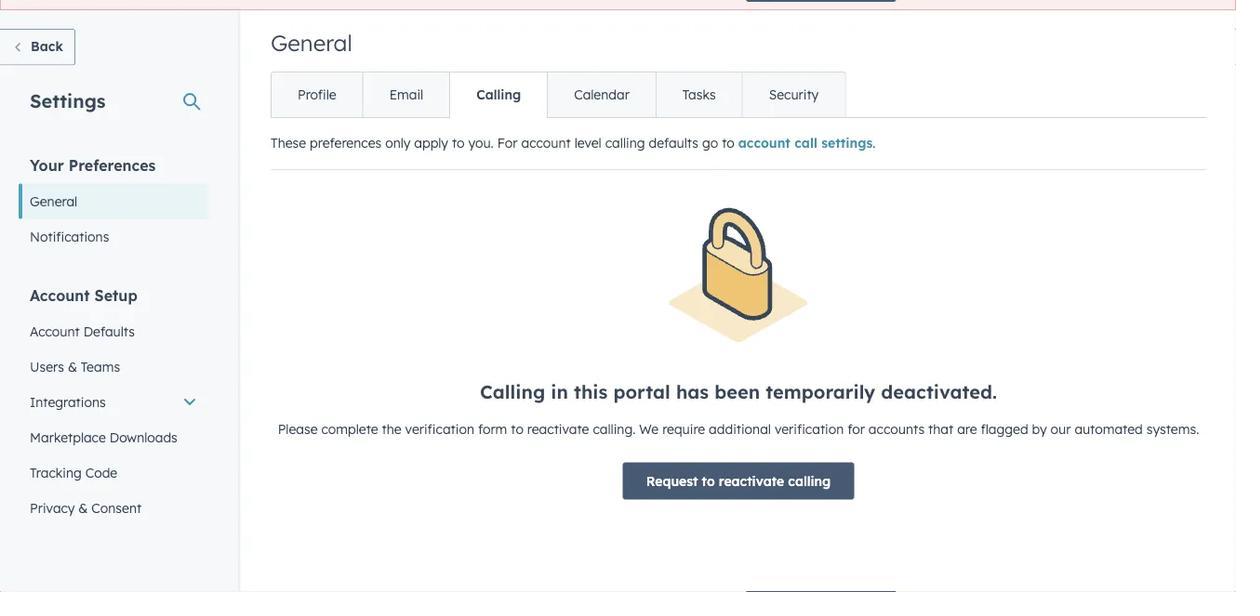 Task type: describe. For each thing, give the bounding box(es) containing it.
code
[[85, 465, 117, 481]]

our
[[1051, 421, 1071, 437]]

only
[[385, 135, 410, 152]]

integrations
[[30, 394, 106, 411]]

.
[[873, 135, 876, 152]]

temporarily
[[766, 380, 875, 403]]

users
[[30, 359, 64, 375]]

account call settings link
[[738, 135, 873, 152]]

in
[[551, 380, 568, 403]]

setup
[[94, 286, 137, 305]]

settings
[[30, 89, 106, 113]]

security
[[769, 87, 819, 103]]

downloads
[[110, 430, 177, 446]]

preferences
[[310, 135, 382, 152]]

please
[[278, 421, 318, 437]]

additional
[[709, 421, 771, 437]]

2 verification from the left
[[775, 421, 844, 437]]

for
[[847, 421, 865, 437]]

back
[[31, 39, 63, 55]]

2 account from the left
[[738, 135, 790, 152]]

marketplace
[[30, 430, 106, 446]]

request to reactivate calling
[[646, 473, 831, 489]]

flagged
[[981, 421, 1028, 437]]

notifications link
[[19, 219, 208, 255]]

marketplace downloads link
[[19, 420, 208, 456]]

privacy & consent
[[30, 500, 142, 517]]

account defaults link
[[19, 314, 208, 350]]

you.
[[468, 135, 494, 152]]

portal
[[613, 380, 670, 403]]

general link
[[19, 184, 208, 219]]

email
[[389, 87, 423, 103]]

go
[[702, 135, 718, 152]]

these
[[271, 135, 306, 152]]

calling for calling
[[476, 87, 521, 103]]

preferences
[[69, 156, 156, 175]]

calling in this portal has been temporarily deactivated.
[[480, 380, 997, 403]]

1 verification from the left
[[405, 421, 474, 437]]

users & teams
[[30, 359, 120, 375]]

& for users
[[68, 359, 77, 375]]

has
[[676, 380, 709, 403]]

call
[[794, 135, 817, 152]]

these preferences only apply to you. for account level calling defaults go to account call settings .
[[271, 135, 876, 152]]

tracking code link
[[19, 456, 208, 491]]

your preferences
[[30, 156, 156, 175]]

account setup
[[30, 286, 137, 305]]

security link
[[742, 73, 845, 118]]

calling.
[[593, 421, 636, 437]]

calling link
[[449, 73, 547, 118]]

teams
[[81, 359, 120, 375]]

privacy & consent link
[[19, 491, 208, 526]]

your preferences element
[[19, 155, 208, 255]]

to left you.
[[452, 135, 465, 152]]

general inside your preferences element
[[30, 193, 77, 210]]



Task type: locate. For each thing, give the bounding box(es) containing it.
account
[[30, 286, 90, 305], [30, 324, 80, 340]]

require
[[662, 421, 705, 437]]

tasks
[[683, 87, 716, 103]]

that
[[928, 421, 953, 437]]

account right "for"
[[521, 135, 571, 152]]

1 vertical spatial calling
[[788, 473, 831, 489]]

users & teams link
[[19, 350, 208, 385]]

& right privacy
[[78, 500, 88, 517]]

reactivate down additional
[[719, 473, 784, 489]]

for
[[497, 135, 518, 152]]

tracking code
[[30, 465, 117, 481]]

0 vertical spatial calling
[[476, 87, 521, 103]]

0 vertical spatial general
[[271, 29, 352, 57]]

1 account from the top
[[30, 286, 90, 305]]

calling up "for"
[[476, 87, 521, 103]]

request
[[646, 473, 698, 489]]

defaults
[[83, 324, 135, 340]]

form
[[478, 421, 507, 437]]

to right request
[[702, 473, 715, 489]]

2 account from the top
[[30, 324, 80, 340]]

verification right the
[[405, 421, 474, 437]]

verification
[[405, 421, 474, 437], [775, 421, 844, 437]]

0 horizontal spatial &
[[68, 359, 77, 375]]

profile link
[[272, 73, 362, 118]]

profile
[[298, 87, 336, 103]]

marketplace downloads
[[30, 430, 177, 446]]

calling up 'form'
[[480, 380, 545, 403]]

account setup element
[[19, 286, 208, 562]]

calling
[[476, 87, 521, 103], [480, 380, 545, 403]]

1 horizontal spatial verification
[[775, 421, 844, 437]]

account up "account defaults"
[[30, 286, 90, 305]]

tracking
[[30, 465, 82, 481]]

tasks link
[[656, 73, 742, 118]]

we
[[639, 421, 659, 437]]

1 horizontal spatial calling
[[788, 473, 831, 489]]

calling
[[605, 135, 645, 152], [788, 473, 831, 489]]

1 account from the left
[[521, 135, 571, 152]]

request to reactivate calling button
[[623, 463, 854, 500]]

defaults
[[649, 135, 698, 152]]

1 horizontal spatial account
[[738, 135, 790, 152]]

1 horizontal spatial general
[[271, 29, 352, 57]]

0 horizontal spatial verification
[[405, 421, 474, 437]]

account left call
[[738, 135, 790, 152]]

to right go
[[722, 135, 735, 152]]

calling down please complete the verification form to reactivate calling. we require additional verification for accounts that are flagged by our automated systems.
[[788, 473, 831, 489]]

calling in this portal has been temporarily deactivated. alert
[[271, 208, 1206, 523]]

0 vertical spatial reactivate
[[527, 421, 589, 437]]

1 vertical spatial account
[[30, 324, 80, 340]]

1 horizontal spatial &
[[78, 500, 88, 517]]

verification down temporarily
[[775, 421, 844, 437]]

the
[[382, 421, 401, 437]]

to inside request to reactivate calling button
[[702, 473, 715, 489]]

general
[[271, 29, 352, 57], [30, 193, 77, 210]]

general up profile
[[271, 29, 352, 57]]

0 vertical spatial &
[[68, 359, 77, 375]]

0 horizontal spatial account
[[521, 135, 571, 152]]

0 horizontal spatial calling
[[605, 135, 645, 152]]

1 vertical spatial reactivate
[[719, 473, 784, 489]]

systems.
[[1146, 421, 1199, 437]]

your
[[30, 156, 64, 175]]

notifications
[[30, 229, 109, 245]]

automated
[[1075, 421, 1143, 437]]

calling right level at the top of the page
[[605, 135, 645, 152]]

deactivated.
[[881, 380, 997, 403]]

by
[[1032, 421, 1047, 437]]

consent
[[91, 500, 142, 517]]

& inside "link"
[[68, 359, 77, 375]]

& right users
[[68, 359, 77, 375]]

to
[[452, 135, 465, 152], [722, 135, 735, 152], [511, 421, 524, 437], [702, 473, 715, 489]]

1 horizontal spatial reactivate
[[719, 473, 784, 489]]

email link
[[362, 73, 449, 118]]

please complete the verification form to reactivate calling. we require additional verification for accounts that are flagged by our automated systems.
[[278, 421, 1199, 437]]

integrations button
[[19, 385, 208, 420]]

account
[[521, 135, 571, 152], [738, 135, 790, 152]]

calendar
[[574, 87, 630, 103]]

level
[[574, 135, 602, 152]]

calendar link
[[547, 73, 656, 118]]

settings
[[821, 135, 873, 152]]

account defaults
[[30, 324, 135, 340]]

account up users
[[30, 324, 80, 340]]

privacy
[[30, 500, 75, 517]]

0 vertical spatial calling
[[605, 135, 645, 152]]

this
[[574, 380, 608, 403]]

apply
[[414, 135, 448, 152]]

1 vertical spatial &
[[78, 500, 88, 517]]

calling for calling in this portal has been temporarily deactivated.
[[480, 380, 545, 403]]

0 horizontal spatial general
[[30, 193, 77, 210]]

are
[[957, 421, 977, 437]]

account for account defaults
[[30, 324, 80, 340]]

been
[[715, 380, 760, 403]]

reactivate inside button
[[719, 473, 784, 489]]

& for privacy
[[78, 500, 88, 517]]

reactivate down in on the bottom left
[[527, 421, 589, 437]]

account for account setup
[[30, 286, 90, 305]]

1 vertical spatial general
[[30, 193, 77, 210]]

navigation
[[271, 72, 846, 119]]

to right 'form'
[[511, 421, 524, 437]]

general down your on the top left
[[30, 193, 77, 210]]

accounts
[[869, 421, 925, 437]]

calling inside navigation
[[476, 87, 521, 103]]

0 horizontal spatial reactivate
[[527, 421, 589, 437]]

navigation containing profile
[[271, 72, 846, 119]]

0 vertical spatial account
[[30, 286, 90, 305]]

account inside 'link'
[[30, 324, 80, 340]]

complete
[[321, 421, 378, 437]]

back link
[[0, 29, 75, 66]]

calling inside alert
[[480, 380, 545, 403]]

calling inside request to reactivate calling button
[[788, 473, 831, 489]]

&
[[68, 359, 77, 375], [78, 500, 88, 517]]

1 vertical spatial calling
[[480, 380, 545, 403]]

reactivate
[[527, 421, 589, 437], [719, 473, 784, 489]]



Task type: vqa. For each thing, say whether or not it's contained in the screenshot.
+ Add associated with See the businesses or organizations associated with this record.
no



